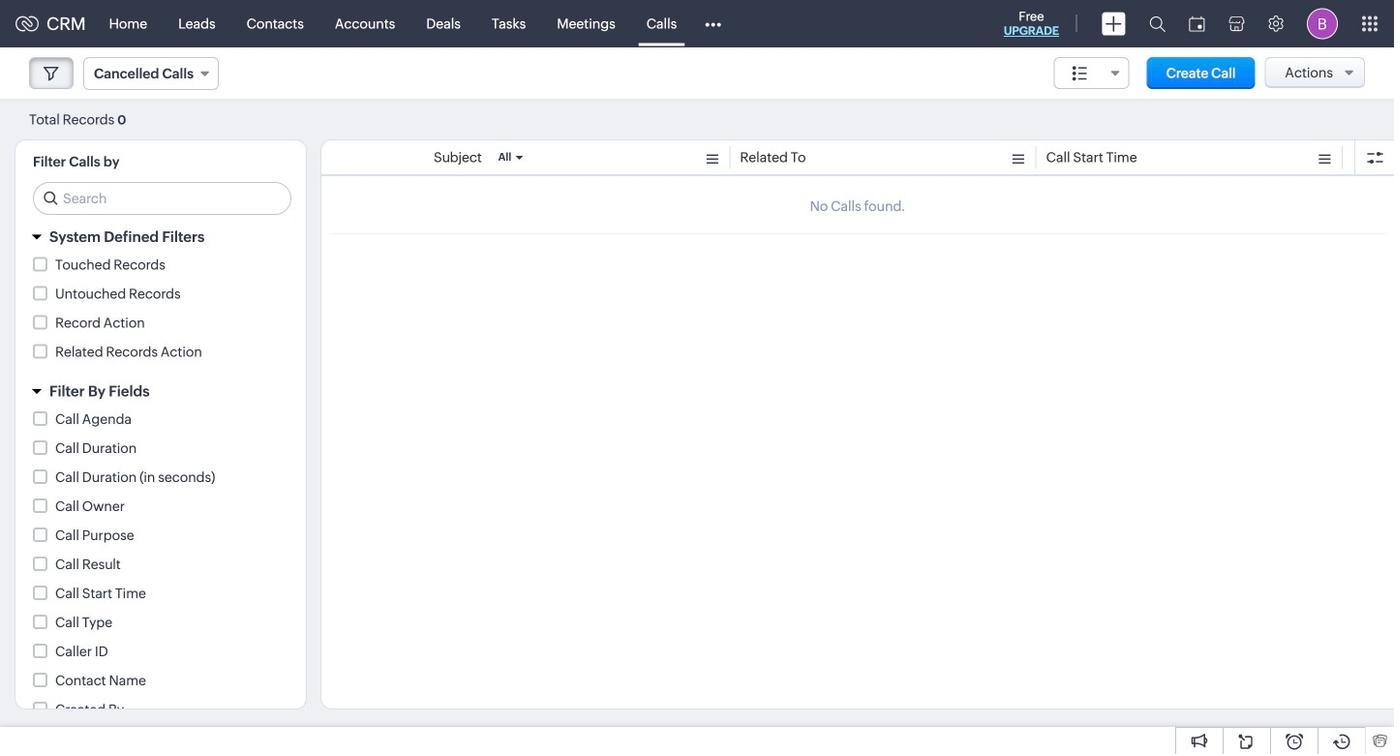 Task type: locate. For each thing, give the bounding box(es) containing it.
none field size
[[1054, 57, 1130, 89]]

None field
[[83, 57, 219, 90], [1054, 57, 1130, 89], [83, 57, 219, 90]]

profile element
[[1295, 0, 1350, 47]]

profile image
[[1307, 8, 1338, 39]]

search image
[[1149, 15, 1166, 32]]

Other Modules field
[[693, 8, 734, 39]]



Task type: describe. For each thing, give the bounding box(es) containing it.
create menu element
[[1090, 0, 1138, 47]]

Search text field
[[34, 183, 290, 214]]

size image
[[1073, 65, 1088, 82]]

calendar image
[[1189, 16, 1205, 31]]

logo image
[[15, 16, 39, 31]]

create menu image
[[1102, 12, 1126, 35]]

search element
[[1138, 0, 1177, 47]]



Task type: vqa. For each thing, say whether or not it's contained in the screenshot.
Signals element
no



